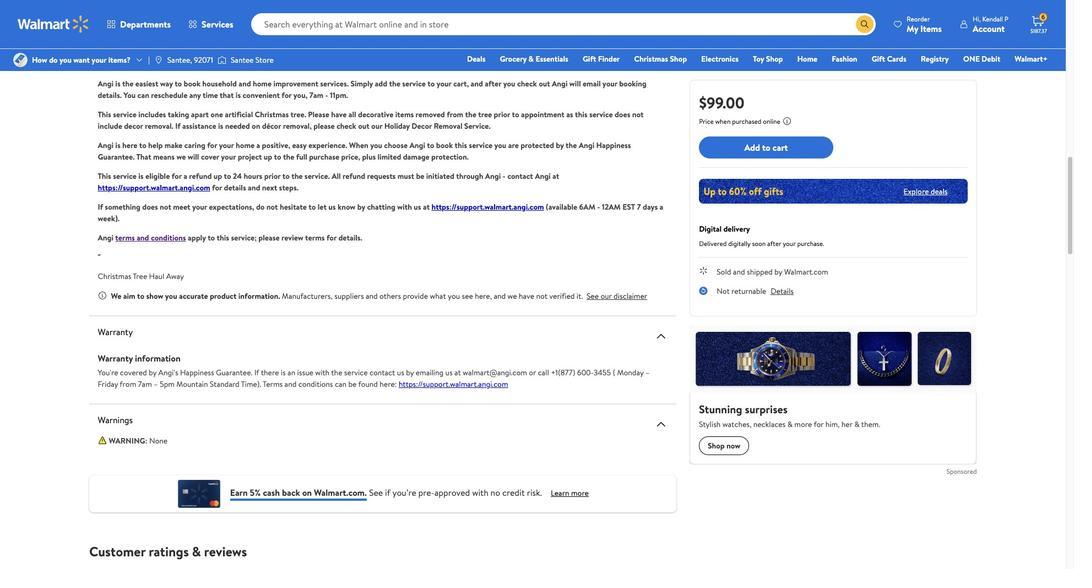 Task type: vqa. For each thing, say whether or not it's contained in the screenshot.
Privacy Choices Icon in the bottom left of the page
no



Task type: locate. For each thing, give the bounding box(es) containing it.
do right how
[[49, 55, 58, 66]]

prior up 'next'
[[264, 171, 281, 182]]

1 horizontal spatial shop
[[767, 53, 783, 64]]

book up any on the left of page
[[184, 78, 201, 89]]

1 horizontal spatial  image
[[154, 56, 163, 64]]

and down the something
[[137, 233, 149, 244]]

be right must
[[416, 171, 425, 182]]

out down 'essentials' at the top of page
[[539, 78, 550, 89]]

home inside angi is the easiest way to book household and home improvement services. simply add the service to your cart, and after you check out angi will email your booking details. you can reschedule any time that is convenient for you, 7am - 11pm.
[[253, 78, 272, 89]]

1 vertical spatial up
[[214, 171, 222, 182]]

this inside this service is eligible for a refund up to 24 hours prior to the service. all refund requests must be initiated through angi - contact angi at https://support.walmart.angi.com for details and next steps.
[[98, 171, 111, 182]]

https://support.walmart.angi.com inside this service is eligible for a refund up to 24 hours prior to the service. all refund requests must be initiated through angi - contact angi at https://support.walmart.angi.com for details and next steps.
[[98, 182, 210, 193]]

with inside you're covered by angi's happiness guarantee. if there is an issue with the service contact us by emailing us at walmart@angi.com or call +1(877) 600-3455 ( monday – friday from 7am – 5pm mountain standard time). terms and conditions can be found here:
[[315, 367, 330, 378]]

essentials
[[536, 53, 569, 64]]

1 vertical spatial -
[[503, 171, 506, 182]]

make
[[165, 140, 183, 151]]

with left no
[[472, 487, 489, 499]]

this left service;
[[217, 233, 229, 244]]

is left an
[[281, 367, 286, 378]]

shop left electronics
[[670, 53, 687, 64]]

conditions left the apply
[[151, 233, 186, 244]]

0 horizontal spatial we
[[177, 152, 186, 163]]

2 vertical spatial https://support.walmart.angi.com link
[[399, 379, 508, 390]]

a inside are you stressed about taking down your artificial christmas tree? leave it to a pro! angi connects you with top-rated local professionals, which will save you time and energy.
[[358, 47, 362, 58]]

1 horizontal spatial -
[[503, 171, 506, 182]]

please
[[314, 121, 335, 132], [259, 233, 280, 244]]

0 horizontal spatial out
[[358, 121, 370, 132]]

is down 'energy.' at the left of page
[[115, 78, 121, 89]]

one debit link
[[959, 53, 1006, 65]]

time down household
[[203, 90, 218, 101]]

0 horizontal spatial this
[[217, 233, 229, 244]]

there
[[261, 367, 279, 378]]

warnings
[[98, 414, 133, 426]]

taking left down
[[176, 47, 198, 58]]

1 vertical spatial guarantee.
[[216, 367, 253, 378]]

11pm.
[[330, 90, 348, 101]]

1 gift from the left
[[583, 53, 597, 64]]

have inside "this service includes taking apart one artificial christmas tree. please have all decorative items removed from the tree prior to appointment as this service does not include decor removal. if assistance is needed on décor removal, please check out our holiday decor removal service."
[[331, 109, 347, 120]]

taking down reschedule
[[168, 109, 189, 120]]

0 vertical spatial check
[[518, 78, 537, 89]]

after
[[485, 78, 502, 89], [768, 239, 782, 249]]

1 horizontal spatial please
[[314, 121, 335, 132]]

at down initiated on the top left
[[423, 202, 430, 213]]

2 warranty from the top
[[98, 352, 133, 365]]

shop for toy shop
[[767, 53, 783, 64]]

0 vertical spatial artificial
[[236, 47, 264, 58]]

this service is eligible for a refund up to 24 hours prior to the service. all refund requests must be initiated through angi - contact angi at https://support.walmart.angi.com for details and next steps.
[[98, 171, 560, 193]]

cover
[[201, 152, 219, 163]]

2 vertical spatial will
[[188, 152, 199, 163]]

will down caring
[[188, 152, 199, 163]]

home up convenient
[[253, 78, 272, 89]]

1 vertical spatial warranty
[[98, 352, 133, 365]]

0 vertical spatial out
[[539, 78, 550, 89]]

warning image
[[98, 437, 107, 446]]

gift left finder
[[583, 53, 597, 64]]

1 horizontal spatial out
[[539, 78, 550, 89]]

limited
[[378, 152, 401, 163]]

home up project
[[236, 140, 255, 151]]

information
[[135, 352, 181, 365]]

and
[[642, 47, 654, 58], [239, 78, 251, 89], [471, 78, 483, 89], [248, 182, 260, 193], [137, 233, 149, 244], [734, 267, 746, 278], [366, 291, 378, 302], [494, 291, 506, 302], [285, 379, 297, 390]]

7am
[[310, 90, 324, 101], [138, 379, 152, 390]]

grocery & essentials
[[500, 53, 569, 64]]

if
[[385, 487, 391, 499]]

1 horizontal spatial book
[[436, 140, 453, 151]]

you left see
[[448, 291, 460, 302]]

0 vertical spatial warranty
[[98, 326, 133, 338]]

refund
[[189, 171, 212, 182], [343, 171, 365, 182]]

0 horizontal spatial have
[[331, 109, 347, 120]]

 image for santee, 92071
[[154, 56, 163, 64]]

1 shop from the left
[[670, 53, 687, 64]]

taking
[[176, 47, 198, 58], [168, 109, 189, 120]]

7am inside angi is the easiest way to book household and home improvement services. simply add the service to your cart, and after you check out angi will email your booking details. you can reschedule any time that is convenient for you, 7am - 11pm.
[[310, 90, 324, 101]]

0 vertical spatial taking
[[176, 47, 198, 58]]

contact inside this service is eligible for a refund up to 24 hours prior to the service. all refund requests must be initiated through angi - contact angi at https://support.walmart.angi.com for details and next steps.
[[508, 171, 533, 182]]

this for this service is eligible for a refund up to 24 hours prior to the service. all refund requests must be initiated through angi - contact angi at https://support.walmart.angi.com for details and next steps.
[[98, 171, 111, 182]]

1 vertical spatial conditions
[[299, 379, 333, 390]]

digitally
[[729, 239, 751, 249]]

must
[[398, 171, 415, 182]]

warnings image
[[655, 418, 668, 431]]

angi inside are you stressed about taking down your artificial christmas tree? leave it to a pro! angi connects you with top-rated local professionals, which will save you time and energy.
[[379, 47, 395, 58]]

here:
[[380, 379, 397, 390]]

1 vertical spatial https://support.walmart.angi.com link
[[432, 202, 544, 213]]

2 vertical spatial if
[[254, 367, 259, 378]]

artificial right down
[[236, 47, 264, 58]]

does inside "this service includes taking apart one artificial christmas tree. please have all decorative items removed from the tree prior to appointment as this service does not include decor removal. if assistance is needed on décor removal, please check out our holiday decor removal service."
[[615, 109, 631, 120]]

1 horizontal spatial prior
[[494, 109, 511, 120]]

https://support.walmart.angi.com down emailing
[[399, 379, 508, 390]]

how do you want your items?
[[32, 55, 131, 66]]

0 horizontal spatial from
[[120, 379, 136, 390]]

manufacturers,
[[282, 291, 333, 302]]

time right finder
[[624, 47, 640, 58]]

and right sold at right top
[[734, 267, 746, 278]]

out down decorative on the left of page
[[358, 121, 370, 132]]

damage
[[403, 152, 430, 163]]

1 horizontal spatial does
[[615, 109, 631, 120]]

https://support.walmart.angi.com link for if something does not meet your expectations, do not hesitate to let us know by chatting with us at https://support.walmart.angi.com
[[432, 202, 544, 213]]

up inside 'angi is here to help make caring for your home a positive, easy experience. when you choose angi to book this service you are protected by the angi happiness guarantee. that means we will cover your project up to the full purchase price, plus limited damage protection.'
[[264, 152, 272, 163]]

1 horizontal spatial terms
[[305, 233, 325, 244]]

service down service.
[[469, 140, 493, 151]]

disclaimer
[[614, 291, 648, 302]]

details button
[[771, 286, 794, 297]]

at up (available at the top right of page
[[553, 171, 560, 182]]

0 horizontal spatial contact
[[370, 367, 395, 378]]

risk.
[[527, 487, 542, 499]]

your left cart,
[[437, 78, 452, 89]]

if right removal.
[[175, 121, 181, 132]]

2 horizontal spatial at
[[553, 171, 560, 182]]

price when purchased online
[[700, 117, 781, 126]]

after inside digital delivery delivered digitally soon after your purchase.
[[768, 239, 782, 249]]

- inside (available 6am - 12am est 7 days a week).
[[598, 202, 601, 213]]

 image
[[218, 55, 226, 66]]

we right here,
[[508, 291, 517, 302]]

after right soon
[[768, 239, 782, 249]]

– right "monday"
[[646, 367, 650, 378]]

1 horizontal spatial see
[[587, 291, 599, 302]]

as
[[567, 109, 574, 120]]

service down connects
[[402, 78, 426, 89]]

check down "all"
[[337, 121, 357, 132]]

1 vertical spatial home
[[236, 140, 255, 151]]

your right "email"
[[603, 78, 618, 89]]

here,
[[475, 291, 492, 302]]

details down 24
[[224, 182, 246, 193]]

0 horizontal spatial details
[[131, 16, 155, 28]]

to left the "let"
[[309, 202, 316, 213]]

3455
[[594, 367, 611, 378]]

0 vertical spatial details.
[[98, 90, 122, 101]]

1 horizontal spatial up
[[264, 152, 272, 163]]

gift finder
[[583, 53, 620, 64]]

is inside "this service includes taking apart one artificial christmas tree. please have all decorative items removed from the tree prior to appointment as this service does not include decor removal. if assistance is needed on décor removal, please check out our holiday decor removal service."
[[218, 121, 223, 132]]

review
[[282, 233, 304, 244]]

down
[[199, 47, 218, 58]]

1 warranty from the top
[[98, 326, 133, 338]]

1 horizontal spatial gift
[[872, 53, 886, 64]]

home inside 'angi is here to help make caring for your home a positive, easy experience. when you choose angi to book this service you are protected by the angi happiness guarantee. that means we will cover your project up to the full purchase price, plus limited damage protection.'
[[236, 140, 255, 151]]

contact down are
[[508, 171, 533, 182]]

the up you
[[122, 78, 134, 89]]

friday
[[98, 379, 118, 390]]

from inside "this service includes taking apart one artificial christmas tree. please have all decorative items removed from the tree prior to appointment as this service does not include decor removal. if assistance is needed on décor removal, please check out our holiday decor removal service."
[[447, 109, 464, 120]]

this up the include
[[98, 109, 111, 120]]

guarantee.
[[98, 152, 135, 163], [216, 367, 253, 378]]

2 vertical spatial this
[[217, 233, 229, 244]]

with
[[443, 47, 458, 58], [398, 202, 412, 213], [315, 367, 330, 378], [472, 487, 489, 499]]

0 horizontal spatial our
[[372, 121, 383, 132]]

https://support.walmart.angi.com link for this service is eligible for a refund up to 24 hours prior to the service. all refund requests must be initiated through angi - contact angi at https://support.walmart.angi.com for details and next steps.
[[98, 182, 210, 193]]

1 vertical spatial from
[[120, 379, 136, 390]]

save
[[594, 47, 609, 58]]

0 vertical spatial &
[[529, 53, 534, 64]]

 image left how
[[13, 53, 28, 67]]

1 horizontal spatial &
[[529, 53, 534, 64]]

conditions inside you're covered by angi's happiness guarantee. if there is an issue with the service contact us by emailing us at walmart@angi.com or call +1(877) 600-3455 ( monday – friday from 7am – 5pm mountain standard time). terms and conditions can be found here:
[[299, 379, 333, 390]]

monday
[[618, 367, 644, 378]]

contact inside you're covered by angi's happiness guarantee. if there is an issue with the service contact us by emailing us at walmart@angi.com or call +1(877) 600-3455 ( monday – friday from 7am – 5pm mountain standard time). terms and conditions can be found here:
[[370, 367, 395, 378]]

shop inside the toy shop link
[[767, 53, 783, 64]]

0 vertical spatial contact
[[508, 171, 533, 182]]

means
[[153, 152, 175, 163]]

600-
[[578, 367, 594, 378]]

0 horizontal spatial on
[[252, 121, 260, 132]]

1 vertical spatial see
[[369, 487, 383, 499]]

2 shop from the left
[[767, 53, 783, 64]]

0 vertical spatial our
[[372, 121, 383, 132]]

hesitate
[[280, 202, 307, 213]]

taking inside "this service includes taking apart one artificial christmas tree. please have all decorative items removed from the tree prior to appointment as this service does not include decor removal. if assistance is needed on décor removal, please check out our holiday decor removal service."
[[168, 109, 189, 120]]

if something does not meet your expectations, do not hesitate to let us know by chatting with us at https://support.walmart.angi.com
[[98, 202, 544, 213]]

1 vertical spatial we
[[508, 291, 517, 302]]

1 vertical spatial at
[[423, 202, 430, 213]]

shop for christmas shop
[[670, 53, 687, 64]]

1 horizontal spatial refund
[[343, 171, 365, 182]]

0 horizontal spatial if
[[98, 202, 103, 213]]

terms and conditions link
[[115, 233, 186, 244]]

0 vertical spatial up
[[264, 152, 272, 163]]

0 vertical spatial can
[[138, 90, 149, 101]]

let
[[318, 202, 327, 213]]

is inside you're covered by angi's happiness guarantee. if there is an issue with the service contact us by emailing us at walmart@angi.com or call +1(877) 600-3455 ( monday – friday from 7am – 5pm mountain standard time). terms and conditions can be found here:
[[281, 367, 286, 378]]

reviews
[[204, 543, 247, 561]]

your inside digital delivery delivered digitally soon after your purchase.
[[783, 239, 796, 249]]

0 horizontal spatial happiness
[[180, 367, 214, 378]]

0 vertical spatial https://support.walmart.angi.com
[[98, 182, 210, 193]]

see right it. in the right of the page
[[587, 291, 599, 302]]

- inside angi is the easiest way to book household and home improvement services. simply add the service to your cart, and after you check out angi will email your booking details. you can reschedule any time that is convenient for you, 7am - 11pm.
[[326, 90, 328, 101]]

https://support.walmart.angi.com link down emailing
[[399, 379, 508, 390]]

from inside you're covered by angi's happiness guarantee. if there is an issue with the service contact us by emailing us at walmart@angi.com or call +1(877) 600-3455 ( monday – friday from 7am – 5pm mountain standard time). terms and conditions can be found here:
[[120, 379, 136, 390]]

1 horizontal spatial conditions
[[299, 379, 333, 390]]

walmart.com.
[[314, 487, 367, 499]]

gift left cards in the right top of the page
[[872, 53, 886, 64]]

prior inside "this service includes taking apart one artificial christmas tree. please have all decorative items removed from the tree prior to appointment as this service does not include decor removal. if assistance is needed on décor removal, please check out our holiday decor removal service."
[[494, 109, 511, 120]]

is left the eligible on the left top of the page
[[139, 171, 144, 182]]

0 vertical spatial if
[[175, 121, 181, 132]]

book
[[184, 78, 201, 89], [436, 140, 453, 151]]

1 horizontal spatial time
[[624, 47, 640, 58]]

warning:
[[109, 436, 147, 447]]

check inside angi is the easiest way to book household and home improvement services. simply add the service to your cart, and after you check out angi will email your booking details. you can reschedule any time that is convenient for you, 7am - 11pm.
[[518, 78, 537, 89]]

christmas inside "this service includes taking apart one artificial christmas tree. please have all decorative items removed from the tree prior to appointment as this service does not include decor removal. if assistance is needed on décor removal, please check out our holiday decor removal service."
[[255, 109, 289, 120]]

artificial inside "this service includes taking apart one artificial christmas tree. please have all decorative items removed from the tree prior to appointment as this service does not include decor removal. if assistance is needed on décor removal, please check out our holiday decor removal service."
[[225, 109, 253, 120]]

will left "email"
[[570, 78, 581, 89]]

purchased
[[733, 117, 762, 126]]

gift for gift finder
[[583, 53, 597, 64]]

0 vertical spatial on
[[252, 121, 260, 132]]

here
[[122, 140, 137, 151]]

shop inside christmas shop link
[[670, 53, 687, 64]]

Search search field
[[251, 13, 876, 35]]

1 vertical spatial details.
[[339, 233, 363, 244]]

your right down
[[220, 47, 234, 58]]

our inside "this service includes taking apart one artificial christmas tree. please have all decorative items removed from the tree prior to appointment as this service does not include decor removal. if assistance is needed on décor removal, please check out our holiday decor removal service."
[[372, 121, 383, 132]]

1 horizontal spatial if
[[175, 121, 181, 132]]

details inside this service is eligible for a refund up to 24 hours prior to the service. all refund requests must be initiated through angi - contact angi at https://support.walmart.angi.com for details and next steps.
[[224, 182, 246, 193]]

7am right you,
[[310, 90, 324, 101]]

on inside "this service includes taking apart one artificial christmas tree. please have all decorative items removed from the tree prior to appointment as this service does not include decor removal. if assistance is needed on décor removal, please check out our holiday decor removal service."
[[252, 121, 260, 132]]

0 vertical spatial –
[[646, 367, 650, 378]]

this right as
[[575, 109, 588, 120]]

- right 6am on the top of page
[[598, 202, 601, 213]]

shop right toy
[[767, 53, 783, 64]]

2 gift from the left
[[872, 53, 886, 64]]

0 horizontal spatial –
[[154, 379, 158, 390]]

is left 'here'
[[115, 140, 121, 151]]

this inside "this service includes taking apart one artificial christmas tree. please have all decorative items removed from the tree prior to appointment as this service does not include decor removal. if assistance is needed on décor removal, please check out our holiday decor removal service."
[[575, 109, 588, 120]]

one
[[964, 53, 980, 64]]

registry
[[921, 53, 950, 64]]

suppliers
[[335, 291, 364, 302]]

know
[[338, 202, 356, 213]]

we down make
[[177, 152, 186, 163]]

fashion
[[832, 53, 858, 64]]

1 this from the top
[[98, 109, 111, 120]]

and down an
[[285, 379, 297, 390]]

0 horizontal spatial guarantee.
[[98, 152, 135, 163]]

1 horizontal spatial –
[[646, 367, 650, 378]]

contact up here:
[[370, 367, 395, 378]]

1 horizontal spatial can
[[335, 379, 347, 390]]

0 vertical spatial from
[[447, 109, 464, 120]]

out
[[539, 78, 550, 89], [358, 121, 370, 132]]

2 this from the top
[[98, 171, 111, 182]]

0 horizontal spatial &
[[192, 543, 201, 561]]

1 horizontal spatial from
[[447, 109, 464, 120]]

easy
[[292, 140, 307, 151]]

grocery & essentials link
[[495, 53, 574, 65]]

product details
[[98, 16, 155, 28]]

to inside are you stressed about taking down your artificial christmas tree? leave it to a pro! angi connects you with top-rated local professionals, which will save you time and energy.
[[349, 47, 356, 58]]

1 vertical spatial after
[[768, 239, 782, 249]]

sold and shipped by walmart.com
[[717, 267, 829, 278]]

2 terms from the left
[[305, 233, 325, 244]]

book inside 'angi is here to help make caring for your home a positive, easy experience. when you choose angi to book this service you are protected by the angi happiness guarantee. that means we will cover your project up to the full purchase price, plus limited damage protection.'
[[436, 140, 453, 151]]

time
[[624, 47, 640, 58], [203, 90, 218, 101]]

apply
[[188, 233, 206, 244]]

at inside this service is eligible for a refund up to 24 hours prior to the service. all refund requests must be initiated through angi - contact angi at https://support.walmart.angi.com for details and next steps.
[[553, 171, 560, 182]]

experience.
[[309, 140, 347, 151]]

1 vertical spatial taking
[[168, 109, 189, 120]]

 image right |
[[154, 56, 163, 64]]

0 vertical spatial will
[[581, 47, 592, 58]]

check down grocery & essentials on the top of the page
[[518, 78, 537, 89]]

removal.
[[145, 121, 174, 132]]

0 vertical spatial see
[[587, 291, 599, 302]]

by inside 'angi is here to help make caring for your home a positive, easy experience. when you choose angi to book this service you are protected by the angi happiness guarantee. that means we will cover your project up to the full purchase price, plus limited damage protection.'
[[556, 140, 564, 151]]

0 horizontal spatial shop
[[670, 53, 687, 64]]

please inside "this service includes taking apart one artificial christmas tree. please have all decorative items removed from the tree prior to appointment as this service does not include decor removal. if assistance is needed on décor removal, please check out our holiday decor removal service."
[[314, 121, 335, 132]]

0 vertical spatial prior
[[494, 109, 511, 120]]

our down decorative on the left of page
[[372, 121, 383, 132]]

1 horizontal spatial check
[[518, 78, 537, 89]]

time inside angi is the easiest way to book household and home improvement services. simply add the service to your cart, and after you check out angi will email your booking details. you can reschedule any time that is convenient for you, 7am - 11pm.
[[203, 90, 218, 101]]

0 vertical spatial please
[[314, 121, 335, 132]]

this inside "this service includes taking apart one artificial christmas tree. please have all decorative items removed from the tree prior to appointment as this service does not include decor removal. if assistance is needed on décor removal, please check out our holiday decor removal service."
[[98, 109, 111, 120]]

for down the "let"
[[327, 233, 337, 244]]

way
[[160, 78, 173, 89]]

toy
[[753, 53, 765, 64]]

warranty up 'you're'
[[98, 352, 133, 365]]

terms down week).
[[115, 233, 135, 244]]

household
[[202, 78, 237, 89]]

ratings
[[149, 543, 189, 561]]

0 horizontal spatial  image
[[13, 53, 28, 67]]

refund right all
[[343, 171, 365, 182]]

can left found
[[335, 379, 347, 390]]

is inside this service is eligible for a refund up to 24 hours prior to the service. all refund requests must be initiated through angi - contact angi at https://support.walmart.angi.com for details and next steps.
[[139, 171, 144, 182]]

and right here,
[[494, 291, 506, 302]]

2 vertical spatial -
[[598, 202, 601, 213]]

christmas
[[266, 47, 300, 58], [635, 53, 669, 64], [255, 109, 289, 120], [98, 271, 131, 282]]

0 vertical spatial happiness
[[597, 140, 631, 151]]

not down booking
[[633, 109, 644, 120]]

be inside this service is eligible for a refund up to 24 hours prior to the service. all refund requests must be initiated through angi - contact angi at https://support.walmart.angi.com for details and next steps.
[[416, 171, 425, 182]]

service inside 'angi is here to help make caring for your home a positive, easy experience. when you choose angi to book this service you are protected by the angi happiness guarantee. that means we will cover your project up to the full purchase price, plus limited damage protection.'
[[469, 140, 493, 151]]

https://support.walmart.angi.com down through
[[432, 202, 544, 213]]

terms right review
[[305, 233, 325, 244]]

0 vertical spatial -
[[326, 90, 328, 101]]

prior right tree
[[494, 109, 511, 120]]

0 horizontal spatial please
[[259, 233, 280, 244]]

for up the cover
[[207, 140, 217, 151]]

back
[[282, 487, 300, 499]]

be inside you're covered by angi's happiness guarantee. if there is an issue with the service contact us by emailing us at walmart@angi.com or call +1(877) 600-3455 ( monday – friday from 7am – 5pm mountain standard time). terms and conditions can be found here:
[[349, 379, 357, 390]]

service.
[[305, 171, 330, 182]]

1 vertical spatial will
[[570, 78, 581, 89]]

santee,
[[167, 55, 192, 66]]

a inside (available 6am - 12am est 7 days a week).
[[660, 202, 664, 213]]

home
[[253, 78, 272, 89], [236, 140, 255, 151]]

from up removal on the left top
[[447, 109, 464, 120]]

we inside 'angi is here to help make caring for your home a positive, easy experience. when you choose angi to book this service you are protected by the angi happiness guarantee. that means we will cover your project up to the full purchase price, plus limited damage protection.'
[[177, 152, 186, 163]]

1 horizontal spatial at
[[455, 367, 461, 378]]

the up steps.
[[292, 171, 303, 182]]

0 horizontal spatial be
[[349, 379, 357, 390]]

the down as
[[566, 140, 577, 151]]

0 vertical spatial we
[[177, 152, 186, 163]]

service inside angi is the easiest way to book household and home improvement services. simply add the service to your cart, and after you check out angi will email your booking details. you can reschedule any time that is convenient for you, 7am - 11pm.
[[402, 78, 426, 89]]

1 vertical spatial &
[[192, 543, 201, 561]]

accurate
[[179, 291, 208, 302]]

holiday
[[385, 121, 410, 132]]

7am inside you're covered by angi's happiness guarantee. if there is an issue with the service contact us by emailing us at walmart@angi.com or call +1(877) 600-3455 ( monday – friday from 7am – 5pm mountain standard time). terms and conditions can be found here:
[[138, 379, 152, 390]]

guarantee. up standard
[[216, 367, 253, 378]]

 image
[[13, 53, 28, 67], [154, 56, 163, 64]]

a inside 'angi is here to help make caring for your home a positive, easy experience. when you choose angi to book this service you are protected by the angi happiness guarantee. that means we will cover your project up to the full purchase price, plus limited damage protection.'
[[257, 140, 260, 151]]

gift cards link
[[867, 53, 912, 65]]

and down hours at top
[[248, 182, 260, 193]]

0 horizontal spatial after
[[485, 78, 502, 89]]

0 vertical spatial home
[[253, 78, 272, 89]]

you're
[[98, 367, 118, 378]]

gift for gift cards
[[872, 53, 886, 64]]

email
[[583, 78, 601, 89]]

needed
[[225, 121, 250, 132]]

you right connects
[[429, 47, 441, 58]]

to left 24
[[224, 171, 231, 182]]

0 vertical spatial details
[[131, 16, 155, 28]]

1 horizontal spatial have
[[519, 291, 535, 302]]

guarantee. down 'here'
[[98, 152, 135, 163]]

1 vertical spatial artificial
[[225, 109, 253, 120]]

is down one
[[218, 121, 223, 132]]

walmart@angi.com
[[463, 367, 527, 378]]

have left verified
[[519, 291, 535, 302]]

0 horizontal spatial gift
[[583, 53, 597, 64]]

hi,
[[973, 14, 981, 23]]

that
[[220, 90, 234, 101]]

0 horizontal spatial refund
[[189, 171, 212, 182]]

see our disclaimer button
[[587, 291, 648, 302]]

1 horizontal spatial do
[[256, 202, 265, 213]]

details.
[[98, 90, 122, 101], [339, 233, 363, 244]]

chatting
[[367, 202, 396, 213]]

project
[[238, 152, 262, 163]]



Task type: describe. For each thing, give the bounding box(es) containing it.
emailing
[[416, 367, 444, 378]]

tree.
[[291, 109, 306, 120]]

book inside angi is the easiest way to book household and home improvement services. simply add the service to your cart, and after you check out angi will email your booking details. you can reschedule any time that is convenient for you, 7am - 11pm.
[[184, 78, 201, 89]]

which
[[559, 47, 579, 58]]

services button
[[180, 11, 242, 37]]

angi right protected
[[579, 140, 595, 151]]

your up the cover
[[219, 140, 234, 151]]

will inside are you stressed about taking down your artificial christmas tree? leave it to a pro! angi connects you with top-rated local professionals, which will save you time and energy.
[[581, 47, 592, 58]]

we aim to show you accurate product information. manufacturers, suppliers and others provide what you see here, and we have not verified it. see our disclaimer
[[111, 291, 648, 302]]

a inside this service is eligible for a refund up to 24 hours prior to the service. all refund requests must be initiated through angi - contact angi at https://support.walmart.angi.com for details and next steps.
[[184, 171, 187, 182]]

by right know
[[358, 202, 365, 213]]

legal information image
[[783, 117, 792, 126]]

see
[[462, 291, 473, 302]]

service;
[[231, 233, 257, 244]]

search icon image
[[861, 20, 870, 29]]

warranty for warranty information
[[98, 352, 133, 365]]

guarantee. inside 'angi is here to help make caring for your home a positive, easy experience. when you choose angi to book this service you are protected by the angi happiness guarantee. that means we will cover your project up to the full purchase price, plus limited damage protection.'
[[98, 152, 135, 163]]

- inside this service is eligible for a refund up to 24 hours prior to the service. all refund requests must be initiated through angi - contact angi at https://support.walmart.angi.com for details and next steps.
[[503, 171, 506, 182]]

provide
[[403, 291, 428, 302]]

guarantee. inside you're covered by angi's happiness guarantee. if there is an issue with the service contact us by emailing us at walmart@angi.com or call +1(877) 600-3455 ( monday – friday from 7am – 5pm mountain standard time). terms and conditions can be found here:
[[216, 367, 253, 378]]

eligible
[[145, 171, 170, 182]]

you left are
[[495, 140, 507, 151]]

the inside this service is eligible for a refund up to 24 hours prior to the service. all refund requests must be initiated through angi - contact angi at https://support.walmart.angi.com for details and next steps.
[[292, 171, 303, 182]]

to right way
[[175, 78, 182, 89]]

cash
[[263, 487, 280, 499]]

christmas up booking
[[635, 53, 669, 64]]

service up decor on the left
[[113, 109, 137, 120]]

none
[[149, 436, 168, 447]]

more
[[572, 488, 589, 499]]

christmas up the we
[[98, 271, 131, 282]]

1 vertical spatial our
[[601, 291, 612, 302]]

learn more
[[551, 488, 589, 499]]

you inside angi is the easiest way to book household and home improvement services. simply add the service to your cart, and after you check out angi will email your booking details. you can reschedule any time that is convenient for you, 7am - 11pm.
[[504, 78, 516, 89]]

check inside "this service includes taking apart one artificial christmas tree. please have all decorative items removed from the tree prior to appointment as this service does not include decor removal. if assistance is needed on décor removal, please check out our holiday decor removal service."
[[337, 121, 357, 132]]

product
[[98, 16, 128, 28]]

details. inside angi is the easiest way to book household and home improvement services. simply add the service to your cart, and after you check out angi will email your booking details. you can reschedule any time that is convenient for you, 7am - 11pm.
[[98, 90, 122, 101]]

1 horizontal spatial we
[[508, 291, 517, 302]]

add
[[745, 142, 761, 154]]

for right the eligible on the left top of the page
[[172, 171, 182, 182]]

us right emailing
[[446, 367, 453, 378]]

you right "save"
[[610, 47, 623, 58]]

angi down 'energy.' at the left of page
[[98, 78, 114, 89]]

approved
[[435, 487, 470, 499]]

you're
[[393, 487, 417, 499]]

angi right through
[[485, 171, 501, 182]]

2 vertical spatial https://support.walmart.angi.com
[[399, 379, 508, 390]]

fashion link
[[827, 53, 863, 65]]

and left others
[[366, 291, 378, 302]]

up to sixty percent off deals. shop now. image
[[700, 179, 968, 204]]

stressed
[[126, 47, 153, 58]]

p
[[1005, 14, 1009, 23]]

how
[[32, 55, 47, 66]]

1 vertical spatial please
[[259, 233, 280, 244]]

0 vertical spatial conditions
[[151, 233, 186, 244]]

service inside you're covered by angi's happiness guarantee. if there is an issue with the service contact us by emailing us at walmart@angi.com or call +1(877) 600-3455 ( monday – friday from 7am – 5pm mountain standard time). terms and conditions can be found here:
[[344, 367, 368, 378]]

please
[[308, 109, 330, 120]]

one debit
[[964, 53, 1001, 64]]

"
[[98, 252, 101, 263]]

walmart.com
[[785, 267, 829, 278]]

decor
[[124, 121, 143, 132]]

angi terms and conditions apply to this service; please review terms for details.
[[98, 233, 363, 244]]

improvement
[[274, 78, 319, 89]]

capitalone image
[[177, 480, 221, 508]]

us left emailing
[[397, 367, 404, 378]]

can inside angi is the easiest way to book household and home improvement services. simply add the service to your cart, and after you check out angi will email your booking details. you can reschedule any time that is convenient for you, 7am - 11pm.
[[138, 90, 149, 101]]

delivered
[[700, 239, 727, 249]]

purchase.
[[798, 239, 825, 249]]

0 horizontal spatial does
[[142, 202, 158, 213]]

1 vertical spatial https://support.walmart.angi.com
[[432, 202, 544, 213]]

reschedule
[[151, 90, 188, 101]]

not down 'next'
[[267, 202, 278, 213]]

to up that
[[139, 140, 146, 151]]

0 vertical spatial do
[[49, 55, 58, 66]]

0 horizontal spatial at
[[423, 202, 430, 213]]

through
[[457, 171, 484, 182]]

to up steps.
[[283, 171, 290, 182]]

booking
[[620, 78, 647, 89]]

will inside angi is the easiest way to book household and home improvement services. simply add the service to your cart, and after you check out angi will email your booking details. you can reschedule any time that is convenient for you, 7am - 11pm.
[[570, 78, 581, 89]]

is inside 'angi is here to help make caring for your home a positive, easy experience. when you choose angi to book this service you are protected by the angi happiness guarantee. that means we will cover your project up to the full purchase price, plus limited damage protection.'
[[115, 140, 121, 151]]

capital one  earn 5% cash back on walmart.com. see if you're pre-approved with no credit risk. learn more element
[[551, 488, 589, 500]]

angi down the include
[[98, 140, 114, 151]]

for inside 'angi is here to help make caring for your home a positive, easy experience. when you choose angi to book this service you are protected by the angi happiness guarantee. that means we will cover your project up to the full purchase price, plus limited damage protection.'
[[207, 140, 217, 151]]

& inside grocery & essentials link
[[529, 53, 534, 64]]

debit
[[982, 53, 1001, 64]]

grocery
[[500, 53, 527, 64]]

toy shop
[[753, 53, 783, 64]]

an
[[288, 367, 296, 378]]

services.
[[320, 78, 349, 89]]

add
[[375, 78, 388, 89]]

terms
[[263, 379, 283, 390]]

can inside you're covered by angi's happiness guarantee. if there is an issue with the service contact us by emailing us at walmart@angi.com or call +1(877) 600-3455 ( monday – friday from 7am – 5pm mountain standard time). terms and conditions can be found here:
[[335, 379, 347, 390]]

energy.
[[98, 59, 123, 70]]

not left verified
[[537, 291, 548, 302]]

at inside you're covered by angi's happiness guarantee. if there is an issue with the service contact us by emailing us at walmart@angi.com or call +1(877) 600-3455 ( monday – friday from 7am – 5pm mountain standard time). terms and conditions can be found here:
[[455, 367, 461, 378]]

kendall
[[983, 14, 1004, 23]]

you right show
[[165, 291, 177, 302]]

the inside "this service includes taking apart one artificial christmas tree. please have all decorative items removed from the tree prior to appointment as this service does not include decor removal. if assistance is needed on décor removal, please check out our holiday decor removal service."
[[465, 109, 477, 120]]

angi down protected
[[535, 171, 551, 182]]

departments
[[120, 18, 171, 30]]

no
[[491, 487, 501, 499]]

2 refund from the left
[[343, 171, 365, 182]]

store
[[256, 55, 274, 66]]

and inside this service is eligible for a refund up to 24 hours prior to the service. all refund requests must be initiated through angi - contact angi at https://support.walmart.angi.com for details and next steps.
[[248, 182, 260, 193]]

out inside angi is the easiest way to book household and home improvement services. simply add the service to your cart, and after you check out angi will email your booking details. you can reschedule any time that is convenient for you, 7am - 11pm.
[[539, 78, 550, 89]]

to up damage
[[427, 140, 435, 151]]

if inside "this service includes taking apart one artificial christmas tree. please have all decorative items removed from the tree prior to appointment as this service does not include decor removal. if assistance is needed on décor removal, please check out our holiday decor removal service."
[[175, 121, 181, 132]]

service inside this service is eligible for a refund up to 24 hours prior to the service. all refund requests must be initiated through angi - contact angi at https://support.walmart.angi.com for details and next steps.
[[113, 171, 137, 182]]

choose
[[384, 140, 408, 151]]

and inside you're covered by angi's happiness guarantee. if there is an issue with the service contact us by emailing us at walmart@angi.com or call +1(877) 600-3455 ( monday – friday from 7am – 5pm mountain standard time). terms and conditions can be found here:
[[285, 379, 297, 390]]

prior inside this service is eligible for a refund up to 24 hours prior to the service. all refund requests must be initiated through angi - contact angi at https://support.walmart.angi.com for details and next steps.
[[264, 171, 281, 182]]

angi down 'essentials' at the top of page
[[552, 78, 568, 89]]

and inside are you stressed about taking down your artificial christmas tree? leave it to a pro! angi connects you with top-rated local professionals, which will save you time and energy.
[[642, 47, 654, 58]]

price,
[[341, 152, 361, 163]]

not
[[717, 286, 730, 297]]

online
[[764, 117, 781, 126]]

1 refund from the left
[[189, 171, 212, 182]]

call
[[538, 367, 549, 378]]

tree
[[479, 109, 492, 120]]

information.
[[239, 291, 280, 302]]

to right the apply
[[208, 233, 215, 244]]

the right add
[[389, 78, 401, 89]]

your inside are you stressed about taking down your artificial christmas tree? leave it to a pro! angi connects you with top-rated local professionals, which will save you time and energy.
[[220, 47, 234, 58]]

christmas inside are you stressed about taking down your artificial christmas tree? leave it to a pro! angi connects you with top-rated local professionals, which will save you time and energy.
[[266, 47, 300, 58]]

out inside "this service includes taking apart one artificial christmas tree. please have all decorative items removed from the tree prior to appointment as this service does not include decor removal. if assistance is needed on décor removal, please check out our holiday decor removal service."
[[358, 121, 370, 132]]

christmas tree haul away
[[98, 271, 184, 282]]

6
[[1042, 12, 1046, 22]]

caring
[[184, 140, 205, 151]]

angi down week).
[[98, 233, 114, 244]]

taking inside are you stressed about taking down your artificial christmas tree? leave it to a pro! angi connects you with top-rated local professionals, which will save you time and energy.
[[176, 47, 198, 58]]

that
[[136, 152, 151, 163]]

the inside you're covered by angi's happiness guarantee. if there is an issue with the service contact us by emailing us at walmart@angi.com or call +1(877) 600-3455 ( monday – friday from 7am – 5pm mountain standard time). terms and conditions can be found here:
[[331, 367, 343, 378]]

to inside button
[[763, 142, 771, 154]]

not left the meet
[[160, 202, 171, 213]]

by right "shipped"
[[775, 267, 783, 278]]

time inside are you stressed about taking down your artificial christmas tree? leave it to a pro! angi connects you with top-rated local professionals, which will save you time and energy.
[[624, 47, 640, 58]]

up inside this service is eligible for a refund up to 24 hours prior to the service. all refund requests must be initiated through angi - contact angi at https://support.walmart.angi.com for details and next steps.
[[214, 171, 222, 182]]

(
[[613, 367, 616, 378]]

not returnable details
[[717, 286, 794, 297]]

1 terms from the left
[[115, 233, 135, 244]]

warranty image
[[655, 330, 668, 343]]

after inside angi is the easiest way to book household and home improvement services. simply add the service to your cart, and after you check out angi will email your booking details. you can reschedule any time that is convenient for you, 7am - 11pm.
[[485, 78, 502, 89]]

initiated
[[427, 171, 455, 182]]

time).
[[241, 379, 261, 390]]

and right cart,
[[471, 78, 483, 89]]

credit
[[503, 487, 525, 499]]

1 horizontal spatial details.
[[339, 233, 363, 244]]

happiness inside 'angi is here to help make caring for your home a positive, easy experience. when you choose angi to book this service you are protected by the angi happiness guarantee. that means we will cover your project up to the full purchase price, plus limited damage protection.'
[[597, 140, 631, 151]]

to inside "this service includes taking apart one artificial christmas tree. please have all decorative items removed from the tree prior to appointment as this service does not include decor removal. if assistance is needed on décor removal, please check out our holiday decor removal service."
[[512, 109, 520, 120]]

home for improvement
[[253, 78, 272, 89]]

to right aim
[[137, 291, 144, 302]]

 image for how do you want your items?
[[13, 53, 28, 67]]

is right that
[[236, 90, 241, 101]]

1 vertical spatial do
[[256, 202, 265, 213]]

angi up damage
[[410, 140, 426, 151]]

your right the cover
[[221, 152, 236, 163]]

you
[[124, 90, 136, 101]]

not inside "this service includes taking apart one artificial christmas tree. please have all decorative items removed from the tree prior to appointment as this service does not include decor removal. if assistance is needed on décor removal, please check out our holiday decor removal service."
[[633, 109, 644, 120]]

service.
[[465, 121, 491, 132]]

1 vertical spatial –
[[154, 379, 158, 390]]

santee
[[231, 55, 254, 66]]

you up plus
[[370, 140, 383, 151]]

6 $187.37
[[1031, 12, 1048, 35]]

the left full
[[283, 152, 295, 163]]

show
[[146, 291, 163, 302]]

by left emailing
[[406, 367, 414, 378]]

7
[[637, 202, 641, 213]]

with right the chatting
[[398, 202, 412, 213]]

walmart image
[[18, 15, 89, 33]]

home link
[[793, 53, 823, 65]]

with inside are you stressed about taking down your artificial christmas tree? leave it to a pro! angi connects you with top-rated local professionals, which will save you time and energy.
[[443, 47, 458, 58]]

us right the "let"
[[329, 202, 336, 213]]

if inside you're covered by angi's happiness guarantee. if there is an issue with the service contact us by emailing us at walmart@angi.com or call +1(877) 600-3455 ( monday – friday from 7am – 5pm mountain standard time). terms and conditions can be found here:
[[254, 367, 259, 378]]

verified
[[550, 291, 575, 302]]

your right want
[[92, 55, 107, 66]]

will inside 'angi is here to help make caring for your home a positive, easy experience. when you choose angi to book this service you are protected by the angi happiness guarantee. that means we will cover your project up to the full purchase price, plus limited damage protection.'
[[188, 152, 199, 163]]

artificial inside are you stressed about taking down your artificial christmas tree? leave it to a pro! angi connects you with top-rated local professionals, which will save you time and energy.
[[236, 47, 264, 58]]

registry link
[[916, 53, 955, 65]]

explore
[[904, 186, 930, 197]]

by down information
[[149, 367, 157, 378]]

removal
[[434, 121, 463, 132]]

when
[[716, 117, 731, 126]]

and up convenient
[[239, 78, 251, 89]]

home for a
[[236, 140, 255, 151]]

Walmart Site-Wide search field
[[251, 13, 876, 35]]

1 horizontal spatial on
[[302, 487, 312, 499]]

happiness inside you're covered by angi's happiness guarantee. if there is an issue with the service contact us by emailing us at walmart@angi.com or call +1(877) 600-3455 ( monday – friday from 7am – 5pm mountain standard time). terms and conditions can be found here:
[[180, 367, 214, 378]]

to left cart,
[[428, 78, 435, 89]]

service right as
[[590, 109, 613, 120]]

to down positive,
[[274, 152, 281, 163]]

this inside 'angi is here to help make caring for your home a positive, easy experience. when you choose angi to book this service you are protected by the angi happiness guarantee. that means we will cover your project up to the full purchase price, plus limited damage protection.'
[[455, 140, 467, 151]]

1 vertical spatial if
[[98, 202, 103, 213]]

warranty for warranty
[[98, 326, 133, 338]]

you up 'energy.' at the left of page
[[112, 47, 124, 58]]

for inside angi is the easiest way to book household and home improvement services. simply add the service to your cart, and after you check out angi will email your booking details. you can reschedule any time that is convenient for you, 7am - 11pm.
[[282, 90, 292, 101]]

sponsored
[[947, 467, 978, 477]]

12am
[[602, 202, 621, 213]]

are
[[509, 140, 519, 151]]

your right the meet
[[192, 202, 207, 213]]

aim
[[123, 291, 135, 302]]

for up expectations, in the left of the page
[[212, 182, 222, 193]]

us down must
[[414, 202, 421, 213]]

|
[[148, 55, 150, 66]]

santee store
[[231, 55, 274, 66]]

learn
[[551, 488, 570, 499]]

you left want
[[60, 55, 72, 66]]

decorative
[[358, 109, 394, 120]]

this for this service includes taking apart one artificial christmas tree. please have all decorative items removed from the tree prior to appointment as this service does not include decor removal. if assistance is needed on décor removal, please check out our holiday decor removal service.
[[98, 109, 111, 120]]

account
[[973, 22, 1005, 34]]

delivery
[[724, 224, 751, 235]]



